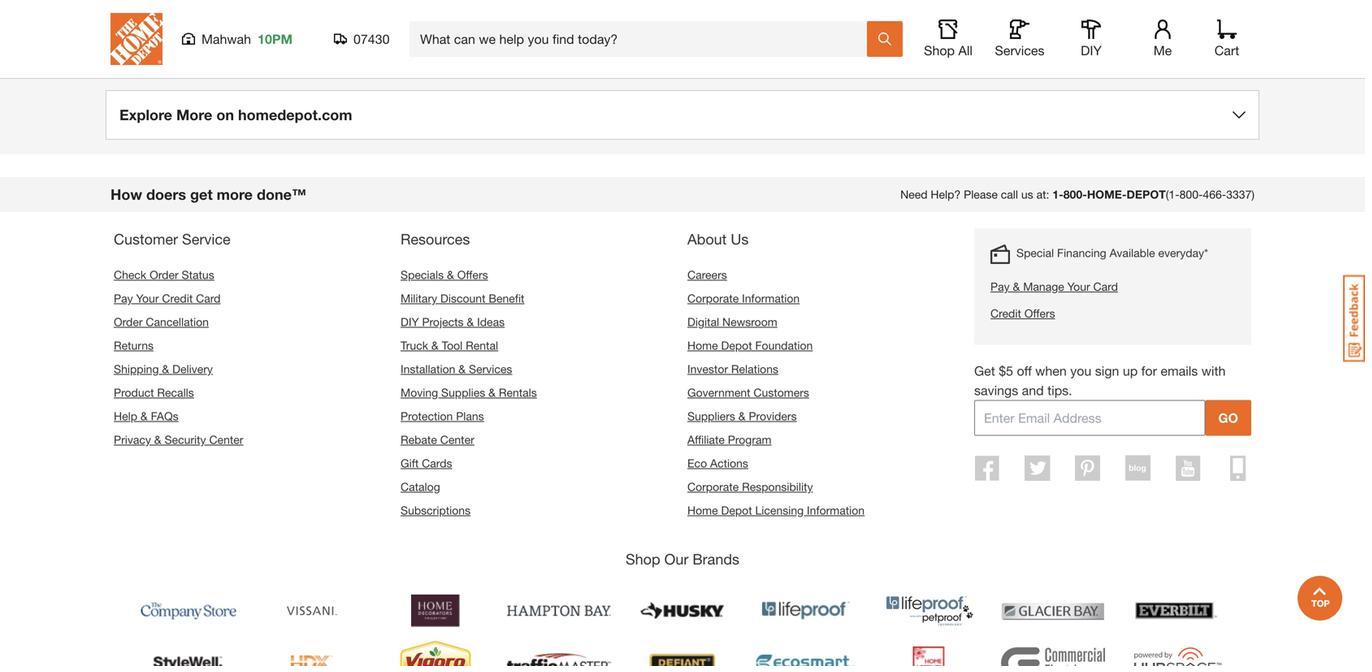 Task type: describe. For each thing, give the bounding box(es) containing it.
commercial electric image
[[1001, 641, 1106, 667]]

affiliate program
[[688, 433, 772, 447]]

feedback link image
[[1344, 275, 1366, 363]]

home depot foundation
[[688, 339, 813, 353]]

go button
[[1206, 400, 1252, 436]]

off
[[1017, 364, 1032, 379]]

0 horizontal spatial services
[[469, 363, 512, 376]]

status
[[182, 268, 214, 282]]

corporate information link
[[688, 292, 800, 305]]

privacy & security center link
[[114, 433, 243, 447]]

how doers get more done™
[[111, 186, 306, 203]]

shipping
[[114, 363, 159, 376]]

you
[[1071, 364, 1092, 379]]

1 view product link from the left
[[119, 43, 197, 58]]

how
[[111, 186, 142, 203]]

cards
[[422, 457, 452, 470]]

2 view product from the left
[[315, 43, 392, 58]]

please
[[964, 188, 998, 201]]

service
[[182, 231, 231, 248]]

need help? please call us at: 1-800-home-depot (1-800-466-3337)
[[901, 188, 1255, 201]]

brands
[[693, 551, 740, 568]]

lifeproof with petproof technology carpet image
[[878, 589, 982, 634]]

responsibility
[[742, 481, 813, 494]]

specials
[[401, 268, 444, 282]]

moving supplies & rentals link
[[401, 386, 537, 400]]

mahwah
[[202, 31, 251, 47]]

order cancellation link
[[114, 316, 209, 329]]

diy for diy projects & ideas
[[401, 316, 419, 329]]

need
[[901, 188, 928, 201]]

pay your credit card
[[114, 292, 221, 305]]

home depot licensing information link
[[688, 504, 865, 518]]

explore more on homedepot.com
[[119, 106, 352, 124]]

with
[[1202, 364, 1226, 379]]

shop for shop our brands
[[626, 551, 661, 568]]

relations
[[732, 363, 779, 376]]

catalog
[[401, 481, 440, 494]]

delivery
[[172, 363, 213, 376]]

investor relations
[[688, 363, 779, 376]]

& for privacy & security center
[[154, 433, 161, 447]]

0 vertical spatial credit
[[162, 292, 193, 305]]

rebate
[[401, 433, 437, 447]]

1 800- from the left
[[1064, 188, 1087, 201]]

depot for foundation
[[721, 339, 752, 353]]

done™
[[257, 186, 306, 203]]

0 vertical spatial offers
[[457, 268, 488, 282]]

husky image
[[631, 589, 735, 634]]

program
[[728, 433, 772, 447]]

special financing available everyday*
[[1017, 246, 1209, 260]]

pay your credit card link
[[114, 292, 221, 305]]

savings
[[975, 383, 1019, 398]]

cart
[[1215, 43, 1240, 58]]

eco
[[688, 457, 707, 470]]

investor relations link
[[688, 363, 779, 376]]

1 view product from the left
[[119, 43, 197, 58]]

credit offers link
[[991, 305, 1209, 322]]

depot for licensing
[[721, 504, 752, 518]]

(1-
[[1166, 188, 1180, 201]]

3 view product from the left
[[706, 43, 783, 58]]

truck & tool rental link
[[401, 339, 498, 353]]

for
[[1142, 364, 1157, 379]]

check order status link
[[114, 268, 214, 282]]

installation & services
[[401, 363, 512, 376]]

pay for pay & manage your card
[[991, 280, 1010, 294]]

home depot blog image
[[1126, 456, 1151, 482]]

eco actions
[[688, 457, 749, 470]]

1 horizontal spatial credit
[[991, 307, 1022, 320]]

licensing
[[756, 504, 804, 518]]

help & faqs link
[[114, 410, 179, 423]]

0 horizontal spatial your
[[136, 292, 159, 305]]

mahwah 10pm
[[202, 31, 293, 47]]

2 view product link from the left
[[315, 43, 392, 58]]

gift cards
[[401, 457, 452, 470]]

explore
[[119, 106, 172, 124]]

rentals
[[499, 386, 537, 400]]

benefit
[[489, 292, 525, 305]]

check
[[114, 268, 146, 282]]

home depot mobile apps image
[[1231, 456, 1247, 482]]

1-
[[1053, 188, 1064, 201]]

help?
[[931, 188, 961, 201]]

services inside button
[[995, 43, 1045, 58]]

depot
[[1127, 188, 1166, 201]]

view for second view product link from the right
[[706, 43, 734, 58]]

check order status
[[114, 268, 214, 282]]

privacy & security center
[[114, 433, 243, 447]]

tool
[[442, 339, 463, 353]]

rental
[[466, 339, 498, 353]]

shop all button
[[923, 20, 975, 59]]

the home depot logo image
[[111, 13, 163, 65]]

home for home depot licensing information
[[688, 504, 718, 518]]

subscriptions
[[401, 504, 471, 518]]

shop all
[[924, 43, 973, 58]]

What can we help you find today? search field
[[420, 22, 867, 56]]

subscriptions link
[[401, 504, 471, 518]]

resources
[[401, 231, 470, 248]]

home depot on youtube image
[[1176, 456, 1201, 482]]

shipping & delivery link
[[114, 363, 213, 376]]

everyday*
[[1159, 246, 1209, 260]]

card inside pay & manage your card link
[[1094, 280, 1118, 294]]

& for truck & tool rental
[[432, 339, 439, 353]]

affiliate program link
[[688, 433, 772, 447]]

services button
[[994, 20, 1046, 59]]

3 view product link from the left
[[706, 43, 783, 58]]

& for installation & services
[[459, 363, 466, 376]]

more
[[217, 186, 253, 203]]

customers
[[754, 386, 810, 400]]

0 horizontal spatial order
[[114, 316, 143, 329]]

foundation
[[756, 339, 813, 353]]

view for 1st view product link from the right
[[511, 43, 538, 58]]

4 view product from the left
[[511, 43, 588, 58]]

me
[[1154, 43, 1172, 58]]

trafficmaster image
[[507, 641, 611, 667]]

product recalls
[[114, 386, 194, 400]]



Task type: locate. For each thing, give the bounding box(es) containing it.
homedepot.com
[[238, 106, 352, 124]]

depot down corporate responsibility link
[[721, 504, 752, 518]]

returns
[[114, 339, 154, 353]]

offers
[[457, 268, 488, 282], [1025, 307, 1056, 320]]

order up returns link
[[114, 316, 143, 329]]

view for 2nd view product link
[[315, 43, 343, 58]]

1 vertical spatial credit
[[991, 307, 1022, 320]]

1 vertical spatial order
[[114, 316, 143, 329]]

& for specials & offers
[[447, 268, 454, 282]]

0 horizontal spatial pay
[[114, 292, 133, 305]]

0 horizontal spatial 800-
[[1064, 188, 1087, 201]]

shop left our
[[626, 551, 661, 568]]

privacy
[[114, 433, 151, 447]]

1 vertical spatial home
[[688, 504, 718, 518]]

0 vertical spatial diy
[[1081, 43, 1102, 58]]

corporate down careers
[[688, 292, 739, 305]]

order
[[150, 268, 179, 282], [114, 316, 143, 329]]

1 horizontal spatial your
[[1068, 280, 1091, 294]]

& left "ideas"
[[467, 316, 474, 329]]

home depot on facebook image
[[975, 456, 1000, 482]]

center down the plans
[[440, 433, 475, 447]]

faqs
[[151, 410, 179, 423]]

10pm
[[258, 31, 293, 47]]

& right help at the bottom of page
[[141, 410, 148, 423]]

shop for shop all
[[924, 43, 955, 58]]

corporate for corporate responsibility
[[688, 481, 739, 494]]

0 horizontal spatial offers
[[457, 268, 488, 282]]

vissani image
[[260, 589, 364, 634]]

1 center from the left
[[209, 433, 243, 447]]

$5
[[999, 364, 1014, 379]]

1 vertical spatial shop
[[626, 551, 661, 568]]

returns link
[[114, 339, 154, 353]]

800- right at:
[[1064, 188, 1087, 201]]

digital newsroom link
[[688, 316, 778, 329]]

and
[[1022, 383, 1044, 398]]

hdx image
[[260, 641, 364, 667]]

center
[[209, 433, 243, 447], [440, 433, 475, 447]]

1 vertical spatial corporate
[[688, 481, 739, 494]]

suppliers & providers
[[688, 410, 797, 423]]

shop inside button
[[924, 43, 955, 58]]

0 horizontal spatial information
[[742, 292, 800, 305]]

1 vertical spatial information
[[807, 504, 865, 518]]

on
[[216, 106, 234, 124]]

cancellation
[[146, 316, 209, 329]]

me button
[[1137, 20, 1189, 59]]

credit up cancellation
[[162, 292, 193, 305]]

offers down manage
[[1025, 307, 1056, 320]]

corporate responsibility
[[688, 481, 813, 494]]

07430
[[354, 31, 390, 47]]

military discount benefit link
[[401, 292, 525, 305]]

gift cards link
[[401, 457, 452, 470]]

specials & offers link
[[401, 268, 488, 282]]

emails
[[1161, 364, 1198, 379]]

pay up 'credit offers'
[[991, 280, 1010, 294]]

protection
[[401, 410, 453, 423]]

& down faqs
[[154, 433, 161, 447]]

more
[[176, 106, 212, 124]]

view product
[[119, 43, 197, 58], [315, 43, 392, 58], [706, 43, 783, 58], [511, 43, 588, 58]]

your
[[1068, 280, 1091, 294], [136, 292, 159, 305]]

lifeproof flooring image
[[754, 589, 858, 634]]

at:
[[1037, 188, 1050, 201]]

home for home depot foundation
[[688, 339, 718, 353]]

2 home from the top
[[688, 504, 718, 518]]

2 corporate from the top
[[688, 481, 739, 494]]

1 home from the top
[[688, 339, 718, 353]]

diy for diy
[[1081, 43, 1102, 58]]

& for help & faqs
[[141, 410, 148, 423]]

shop left all
[[924, 43, 955, 58]]

0 vertical spatial home
[[688, 339, 718, 353]]

1 corporate from the top
[[688, 292, 739, 305]]

0 horizontal spatial center
[[209, 433, 243, 447]]

diy left me
[[1081, 43, 1102, 58]]

0 vertical spatial order
[[150, 268, 179, 282]]

& for pay & manage your card
[[1013, 280, 1020, 294]]

hubspace smart home image
[[1125, 641, 1229, 667]]

466-
[[1203, 188, 1227, 201]]

corporate responsibility link
[[688, 481, 813, 494]]

0 horizontal spatial card
[[196, 292, 221, 305]]

providers
[[749, 410, 797, 423]]

services right all
[[995, 43, 1045, 58]]

diy button
[[1066, 20, 1118, 59]]

information right licensing
[[807, 504, 865, 518]]

stylewell image
[[137, 641, 241, 667]]

2 800- from the left
[[1180, 188, 1203, 201]]

moving supplies & rentals
[[401, 386, 537, 400]]

view for first view product link from the left
[[119, 43, 147, 58]]

pay down check
[[114, 292, 133, 305]]

glacier bay image
[[1001, 589, 1106, 634]]

0 horizontal spatial diy
[[401, 316, 419, 329]]

customer
[[114, 231, 178, 248]]

Enter Email Address text field
[[975, 400, 1206, 436]]

defiant image
[[631, 641, 735, 667]]

corporate down the eco actions
[[688, 481, 739, 494]]

diy
[[1081, 43, 1102, 58], [401, 316, 419, 329]]

1 horizontal spatial pay
[[991, 280, 1010, 294]]

1 vertical spatial offers
[[1025, 307, 1056, 320]]

home down eco
[[688, 504, 718, 518]]

plans
[[456, 410, 484, 423]]

home decorators collection image
[[384, 589, 488, 634]]

1 horizontal spatial information
[[807, 504, 865, 518]]

1 horizontal spatial card
[[1094, 280, 1118, 294]]

vigoro image
[[384, 641, 488, 667]]

home depot foundation link
[[688, 339, 813, 353]]

2 depot from the top
[[721, 504, 752, 518]]

& down government customers 'link'
[[739, 410, 746, 423]]

discount
[[441, 292, 486, 305]]

shipping & delivery
[[114, 363, 213, 376]]

& up military discount benefit
[[447, 268, 454, 282]]

military discount benefit
[[401, 292, 525, 305]]

installation & services link
[[401, 363, 512, 376]]

military
[[401, 292, 437, 305]]

800- right depot
[[1180, 188, 1203, 201]]

0 vertical spatial services
[[995, 43, 1045, 58]]

& up recalls
[[162, 363, 169, 376]]

credit
[[162, 292, 193, 305], [991, 307, 1022, 320]]

all
[[959, 43, 973, 58]]

offers up discount
[[457, 268, 488, 282]]

2 view from the left
[[315, 43, 343, 58]]

information up newsroom
[[742, 292, 800, 305]]

call
[[1001, 188, 1019, 201]]

gift
[[401, 457, 419, 470]]

your up order cancellation link
[[136, 292, 159, 305]]

0 horizontal spatial credit
[[162, 292, 193, 305]]

& left 'rentals' in the bottom left of the page
[[489, 386, 496, 400]]

1 vertical spatial diy
[[401, 316, 419, 329]]

everbilt image
[[1125, 589, 1229, 634]]

home
[[688, 339, 718, 353], [688, 504, 718, 518]]

0 horizontal spatial shop
[[626, 551, 661, 568]]

sign
[[1096, 364, 1120, 379]]

shop our brands
[[626, 551, 740, 568]]

pay for pay your credit card
[[114, 292, 133, 305]]

tips.
[[1048, 383, 1073, 398]]

home depot on twitter image
[[1025, 456, 1051, 482]]

card down the status
[[196, 292, 221, 305]]

diy up truck
[[401, 316, 419, 329]]

order up pay your credit card
[[150, 268, 179, 282]]

0 vertical spatial corporate
[[688, 292, 739, 305]]

4 view product link from the left
[[511, 43, 588, 58]]

1 horizontal spatial offers
[[1025, 307, 1056, 320]]

1 horizontal spatial shop
[[924, 43, 955, 58]]

digital newsroom
[[688, 316, 778, 329]]

the company store image
[[137, 589, 241, 634]]

4 view from the left
[[511, 43, 538, 58]]

pay
[[991, 280, 1010, 294], [114, 292, 133, 305]]

0 vertical spatial shop
[[924, 43, 955, 58]]

1 horizontal spatial services
[[995, 43, 1045, 58]]

truck & tool rental
[[401, 339, 498, 353]]

credit offers
[[991, 307, 1056, 320]]

home depot on pinterest image
[[1075, 456, 1101, 482]]

moving
[[401, 386, 438, 400]]

diy projects & ideas
[[401, 316, 505, 329]]

1 horizontal spatial order
[[150, 268, 179, 282]]

government customers link
[[688, 386, 810, 400]]

available
[[1110, 246, 1156, 260]]

us
[[1022, 188, 1034, 201]]

help
[[114, 410, 137, 423]]

& left manage
[[1013, 280, 1020, 294]]

us
[[731, 231, 749, 248]]

security
[[165, 433, 206, 447]]

0 vertical spatial depot
[[721, 339, 752, 353]]

recalls
[[157, 386, 194, 400]]

1 depot from the top
[[721, 339, 752, 353]]

services down 'rental'
[[469, 363, 512, 376]]

3 view from the left
[[706, 43, 734, 58]]

1 horizontal spatial 800-
[[1180, 188, 1203, 201]]

3337)
[[1227, 188, 1255, 201]]

supplies
[[441, 386, 485, 400]]

manage
[[1024, 280, 1065, 294]]

digital
[[688, 316, 720, 329]]

& for shipping & delivery
[[162, 363, 169, 376]]

credit down pay & manage your card at top right
[[991, 307, 1022, 320]]

protection plans link
[[401, 410, 484, 423]]

explore more on homedepot.com button
[[106, 90, 1260, 140]]

diy inside diy button
[[1081, 43, 1102, 58]]

center right the security
[[209, 433, 243, 447]]

1 vertical spatial services
[[469, 363, 512, 376]]

investor
[[688, 363, 728, 376]]

suppliers & providers link
[[688, 410, 797, 423]]

card up credit offers link
[[1094, 280, 1118, 294]]

1 vertical spatial depot
[[721, 504, 752, 518]]

& up supplies
[[459, 363, 466, 376]]

your down financing
[[1068, 280, 1091, 294]]

depot up investor relations link at the right bottom of the page
[[721, 339, 752, 353]]

home down digital
[[688, 339, 718, 353]]

& left tool
[[432, 339, 439, 353]]

& for suppliers & providers
[[739, 410, 746, 423]]

up
[[1123, 364, 1138, 379]]

product
[[151, 43, 197, 58], [346, 43, 392, 58], [737, 43, 783, 58], [542, 43, 588, 58], [114, 386, 154, 400]]

when
[[1036, 364, 1067, 379]]

1 view from the left
[[119, 43, 147, 58]]

view
[[119, 43, 147, 58], [315, 43, 343, 58], [706, 43, 734, 58], [511, 43, 538, 58]]

installation
[[401, 363, 456, 376]]

1 horizontal spatial center
[[440, 433, 475, 447]]

1 horizontal spatial diy
[[1081, 43, 1102, 58]]

corporate for corporate information
[[688, 292, 739, 305]]

home accents holiday image
[[878, 641, 982, 667]]

ecosmart image
[[754, 641, 858, 667]]

0 vertical spatial information
[[742, 292, 800, 305]]

hampton bay image
[[507, 589, 611, 634]]

depot
[[721, 339, 752, 353], [721, 504, 752, 518]]

diy projects & ideas link
[[401, 316, 505, 329]]

2 center from the left
[[440, 433, 475, 447]]



Task type: vqa. For each thing, say whether or not it's contained in the screenshot.
Barstools
no



